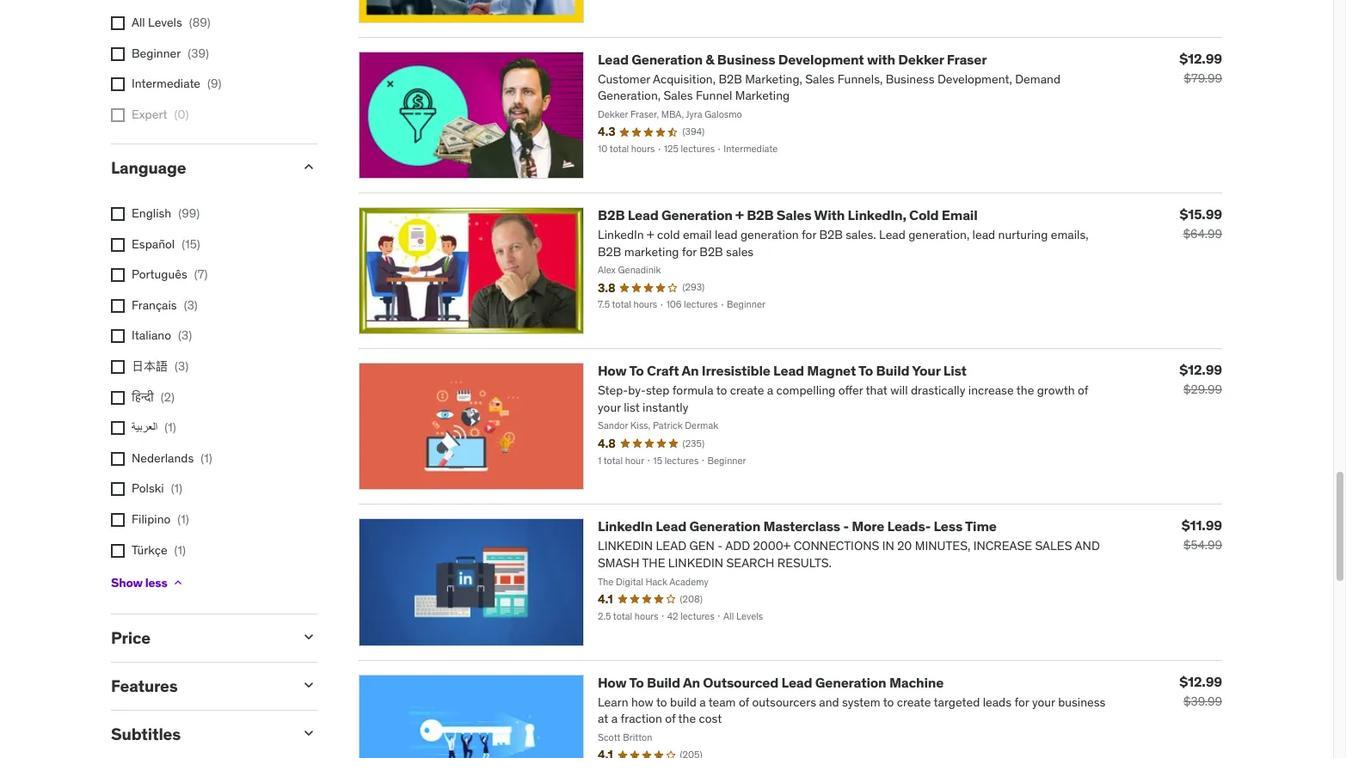 Task type: locate. For each thing, give the bounding box(es) containing it.
an
[[682, 362, 699, 379], [683, 674, 700, 691]]

more
[[852, 518, 884, 535]]

1 vertical spatial build
[[647, 674, 680, 691]]

dekker
[[898, 50, 944, 68]]

español
[[132, 236, 175, 252]]

(1) for nederlands (1)
[[201, 451, 212, 466]]

1 vertical spatial an
[[683, 674, 700, 691]]

how for how to craft an irresistible lead magnet to build your list
[[598, 362, 627, 379]]

xsmall image for all
[[111, 16, 125, 30]]

xsmall image
[[111, 47, 125, 61], [111, 78, 125, 91], [111, 108, 125, 122], [111, 207, 125, 221], [111, 299, 125, 313], [111, 330, 125, 344], [111, 360, 125, 374], [111, 483, 125, 497], [111, 514, 125, 527], [111, 544, 125, 558]]

levels
[[148, 15, 182, 30]]

to
[[629, 362, 644, 379], [859, 362, 873, 379], [629, 674, 644, 691]]

xsmall image
[[111, 16, 125, 30], [111, 238, 125, 252], [111, 269, 125, 282], [111, 391, 125, 405], [111, 422, 125, 435], [111, 452, 125, 466], [171, 577, 185, 590]]

features button
[[111, 676, 286, 697]]

with
[[814, 206, 845, 223]]

how for how to build an outsourced lead generation machine
[[598, 674, 627, 691]]

xsmall image right less
[[171, 577, 185, 590]]

xsmall image left "日本語"
[[111, 360, 125, 374]]

0 vertical spatial how
[[598, 362, 627, 379]]

english (99)
[[132, 206, 200, 221]]

xsmall image for beginner
[[111, 47, 125, 61]]

xsmall image left français
[[111, 299, 125, 313]]

lead generation & business development with dekker fraser link
[[598, 50, 987, 68]]

(1) for filipino (1)
[[178, 512, 189, 527]]

features
[[111, 676, 178, 697]]

beginner
[[132, 45, 181, 61]]

$12.99 up $29.99
[[1180, 361, 1222, 379]]

0 vertical spatial an
[[682, 362, 699, 379]]

2 vertical spatial (3)
[[175, 359, 189, 374]]

2 small image from the top
[[300, 629, 317, 646]]

türkçe (1)
[[132, 542, 186, 558]]

cold
[[909, 206, 939, 223]]

1 how from the top
[[598, 362, 627, 379]]

(3) right italiano
[[178, 328, 192, 344]]

less
[[145, 575, 167, 591]]

your
[[912, 362, 941, 379]]

1 vertical spatial how
[[598, 674, 627, 691]]

3 small image from the top
[[300, 677, 317, 694]]

(3) for français (3)
[[184, 298, 198, 313]]

expert
[[132, 106, 167, 122]]

(1) right العربية
[[165, 420, 176, 435]]

xsmall image left العربية
[[111, 422, 125, 435]]

linkedin,
[[848, 206, 906, 223]]

xsmall image left português
[[111, 269, 125, 282]]

expert (0)
[[132, 106, 189, 122]]

3 $12.99 from the top
[[1180, 673, 1222, 690]]

generation
[[632, 50, 703, 68], [661, 206, 733, 223], [689, 518, 761, 535], [815, 674, 887, 691]]

how
[[598, 362, 627, 379], [598, 674, 627, 691]]

$12.99 up $79.99
[[1180, 50, 1222, 67]]

1 horizontal spatial build
[[876, 362, 910, 379]]

price
[[111, 628, 150, 649]]

lead
[[598, 50, 629, 68], [628, 206, 659, 223], [773, 362, 804, 379], [656, 518, 687, 535], [782, 674, 812, 691]]

to for how to build an outsourced lead generation machine
[[629, 674, 644, 691]]

how to build an outsourced lead generation machine link
[[598, 674, 944, 691]]

(89)
[[189, 15, 211, 30]]

xsmall image left the all
[[111, 16, 125, 30]]

1 horizontal spatial b2b
[[747, 206, 774, 223]]

show less
[[111, 575, 167, 591]]

français
[[132, 298, 177, 313]]

(3)
[[184, 298, 198, 313], [178, 328, 192, 344], [175, 359, 189, 374]]

xsmall image left türkçe on the bottom left of page
[[111, 544, 125, 558]]

xsmall image for français
[[111, 299, 125, 313]]

$11.99
[[1182, 517, 1222, 534]]

beginner (39)
[[132, 45, 209, 61]]

(39)
[[188, 45, 209, 61]]

5 xsmall image from the top
[[111, 299, 125, 313]]

xsmall image left filipino
[[111, 514, 125, 527]]

xsmall image for nederlands
[[111, 452, 125, 466]]

4 small image from the top
[[300, 725, 317, 742]]

0 vertical spatial build
[[876, 362, 910, 379]]

6 xsmall image from the top
[[111, 330, 125, 344]]

an right craft
[[682, 362, 699, 379]]

generation left +
[[661, 206, 733, 223]]

xsmall image left english
[[111, 207, 125, 221]]

xsmall image left nederlands
[[111, 452, 125, 466]]

show
[[111, 575, 143, 591]]

9 xsmall image from the top
[[111, 514, 125, 527]]

italiano
[[132, 328, 171, 344]]

xsmall image left expert
[[111, 108, 125, 122]]

(1)
[[165, 420, 176, 435], [201, 451, 212, 466], [171, 481, 182, 497], [178, 512, 189, 527], [174, 542, 186, 558]]

small image for features
[[300, 677, 317, 694]]

build left your
[[876, 362, 910, 379]]

1 vertical spatial (3)
[[178, 328, 192, 344]]

2 how from the top
[[598, 674, 627, 691]]

türkçe
[[132, 542, 167, 558]]

(3) for 日本語 (3)
[[175, 359, 189, 374]]

b2b lead generation + b2b sales with linkedin, cold email
[[598, 206, 978, 223]]

4 xsmall image from the top
[[111, 207, 125, 221]]

$12.99
[[1180, 50, 1222, 67], [1180, 361, 1222, 379], [1180, 673, 1222, 690]]

xsmall image left the हिन्दी
[[111, 391, 125, 405]]

irresistible
[[702, 362, 771, 379]]

$12.99 $29.99
[[1180, 361, 1222, 397]]

magnet
[[807, 362, 856, 379]]

b2b lead generation + b2b sales with linkedin, cold email link
[[598, 206, 978, 223]]

(3) down (7)
[[184, 298, 198, 313]]

&
[[706, 50, 714, 68]]

filipino (1)
[[132, 512, 189, 527]]

3 xsmall image from the top
[[111, 108, 125, 122]]

time
[[965, 518, 997, 535]]

8 xsmall image from the top
[[111, 483, 125, 497]]

all levels (89)
[[132, 15, 211, 30]]

b2b
[[598, 206, 625, 223], [747, 206, 774, 223]]

2 xsmall image from the top
[[111, 78, 125, 91]]

2 vertical spatial $12.99
[[1180, 673, 1222, 690]]

(1) right filipino
[[178, 512, 189, 527]]

7 xsmall image from the top
[[111, 360, 125, 374]]

$12.99 up $39.99
[[1180, 673, 1222, 690]]

xsmall image left intermediate
[[111, 78, 125, 91]]

xsmall image for polski
[[111, 483, 125, 497]]

(1) for العربية (1)
[[165, 420, 176, 435]]

(1) right türkçe on the bottom left of page
[[174, 542, 186, 558]]

0 vertical spatial $12.99
[[1180, 50, 1222, 67]]

build left outsourced
[[647, 674, 680, 691]]

xsmall image left italiano
[[111, 330, 125, 344]]

xsmall image for العربية
[[111, 422, 125, 435]]

1 $12.99 from the top
[[1180, 50, 1222, 67]]

(1) right nederlands
[[201, 451, 212, 466]]

10 xsmall image from the top
[[111, 544, 125, 558]]

small image
[[300, 159, 317, 176], [300, 629, 317, 646], [300, 677, 317, 694], [300, 725, 317, 742]]

an left outsourced
[[683, 674, 700, 691]]

1 small image from the top
[[300, 159, 317, 176]]

an for craft
[[682, 362, 699, 379]]

(1) right polski on the bottom of the page
[[171, 481, 182, 497]]

العربية
[[132, 420, 158, 435]]

0 vertical spatial (3)
[[184, 298, 198, 313]]

small image for language
[[300, 159, 317, 176]]

xsmall image left beginner on the top of page
[[111, 47, 125, 61]]

language button
[[111, 158, 286, 178]]

xsmall image for 日本語
[[111, 360, 125, 374]]

list
[[943, 362, 967, 379]]

(7)
[[194, 267, 208, 282]]

1 xsmall image from the top
[[111, 47, 125, 61]]

xsmall image inside show less button
[[171, 577, 185, 590]]

1 vertical spatial $12.99
[[1180, 361, 1222, 379]]

small image for subtitles
[[300, 725, 317, 742]]

xsmall image left polski on the bottom of the page
[[111, 483, 125, 497]]

0 horizontal spatial b2b
[[598, 206, 625, 223]]

हिन्दी (2)
[[132, 389, 175, 405]]

português
[[132, 267, 187, 282]]

2 $12.99 from the top
[[1180, 361, 1222, 379]]

$12.99 for lead generation & business development with dekker fraser
[[1180, 50, 1222, 67]]

(3) right "日本語"
[[175, 359, 189, 374]]

xsmall image left español
[[111, 238, 125, 252]]



Task type: describe. For each thing, give the bounding box(es) containing it.
0 horizontal spatial build
[[647, 674, 680, 691]]

日本語 (3)
[[132, 359, 189, 374]]

$54.99
[[1184, 538, 1222, 553]]

less
[[934, 518, 963, 535]]

(0)
[[174, 106, 189, 122]]

العربية (1)
[[132, 420, 176, 435]]

masterclass
[[763, 518, 841, 535]]

filipino
[[132, 512, 171, 527]]

nederlands (1)
[[132, 451, 212, 466]]

leads-
[[887, 518, 931, 535]]

$15.99
[[1180, 205, 1222, 223]]

outsourced
[[703, 674, 779, 691]]

email
[[942, 206, 978, 223]]

xsmall image for italiano
[[111, 330, 125, 344]]

español (15)
[[132, 236, 200, 252]]

$15.99 $64.99
[[1180, 205, 1222, 242]]

(9)
[[207, 76, 222, 91]]

subtitles button
[[111, 724, 286, 745]]

language
[[111, 158, 186, 178]]

français (3)
[[132, 298, 198, 313]]

craft
[[647, 362, 679, 379]]

how to craft an irresistible lead magnet to build your list
[[598, 362, 967, 379]]

polski (1)
[[132, 481, 182, 497]]

to for how to craft an irresistible lead magnet to build your list
[[629, 362, 644, 379]]

$12.99 for how to build an outsourced lead generation machine
[[1180, 673, 1222, 690]]

(1) for türkçe (1)
[[174, 542, 186, 558]]

small image for price
[[300, 629, 317, 646]]

intermediate (9)
[[132, 76, 222, 91]]

xsmall image for expert
[[111, 108, 125, 122]]

an for build
[[683, 674, 700, 691]]

$11.99 $54.99
[[1182, 517, 1222, 553]]

(3) for italiano (3)
[[178, 328, 192, 344]]

xsmall image for türkçe
[[111, 544, 125, 558]]

price button
[[111, 628, 286, 649]]

sales
[[777, 206, 812, 223]]

all
[[132, 15, 145, 30]]

$29.99
[[1184, 382, 1222, 397]]

xsmall image for filipino
[[111, 514, 125, 527]]

-
[[843, 518, 849, 535]]

xsmall image for intermediate
[[111, 78, 125, 91]]

lead generation & business development with dekker fraser
[[598, 50, 987, 68]]

business
[[717, 50, 775, 68]]

xsmall image for português
[[111, 269, 125, 282]]

1 b2b from the left
[[598, 206, 625, 223]]

development
[[778, 50, 864, 68]]

$12.99 $39.99
[[1180, 673, 1222, 709]]

$64.99
[[1183, 226, 1222, 242]]

how to build an outsourced lead generation machine
[[598, 674, 944, 691]]

polski
[[132, 481, 164, 497]]

xsmall image for español
[[111, 238, 125, 252]]

nederlands
[[132, 451, 194, 466]]

$12.99 for how to craft an irresistible lead magnet to build your list
[[1180, 361, 1222, 379]]

日本語
[[132, 359, 168, 374]]

+
[[736, 206, 744, 223]]

subtitles
[[111, 724, 181, 745]]

machine
[[889, 674, 944, 691]]

linkedin lead generation masterclass - more leads- less time link
[[598, 518, 997, 535]]

2 b2b from the left
[[747, 206, 774, 223]]

xsmall image for हिन्दी
[[111, 391, 125, 405]]

(15)
[[182, 236, 200, 252]]

português (7)
[[132, 267, 208, 282]]

generation left &
[[632, 50, 703, 68]]

linkedin
[[598, 518, 653, 535]]

xsmall image for english
[[111, 207, 125, 221]]

(99)
[[178, 206, 200, 221]]

$39.99
[[1184, 694, 1222, 709]]

generation left masterclass
[[689, 518, 761, 535]]

show less button
[[111, 566, 185, 601]]

intermediate
[[132, 76, 200, 91]]

(1) for polski (1)
[[171, 481, 182, 497]]

generation left machine
[[815, 674, 887, 691]]

linkedin lead generation masterclass - more leads- less time
[[598, 518, 997, 535]]

हिन्दी
[[132, 389, 154, 405]]

italiano (3)
[[132, 328, 192, 344]]

$12.99 $79.99
[[1180, 50, 1222, 86]]

with
[[867, 50, 895, 68]]

fraser
[[947, 50, 987, 68]]

(2)
[[161, 389, 175, 405]]

$79.99
[[1184, 70, 1222, 86]]

english
[[132, 206, 171, 221]]

how to craft an irresistible lead magnet to build your list link
[[598, 362, 967, 379]]



Task type: vqa. For each thing, say whether or not it's contained in the screenshot.
the Gary
no



